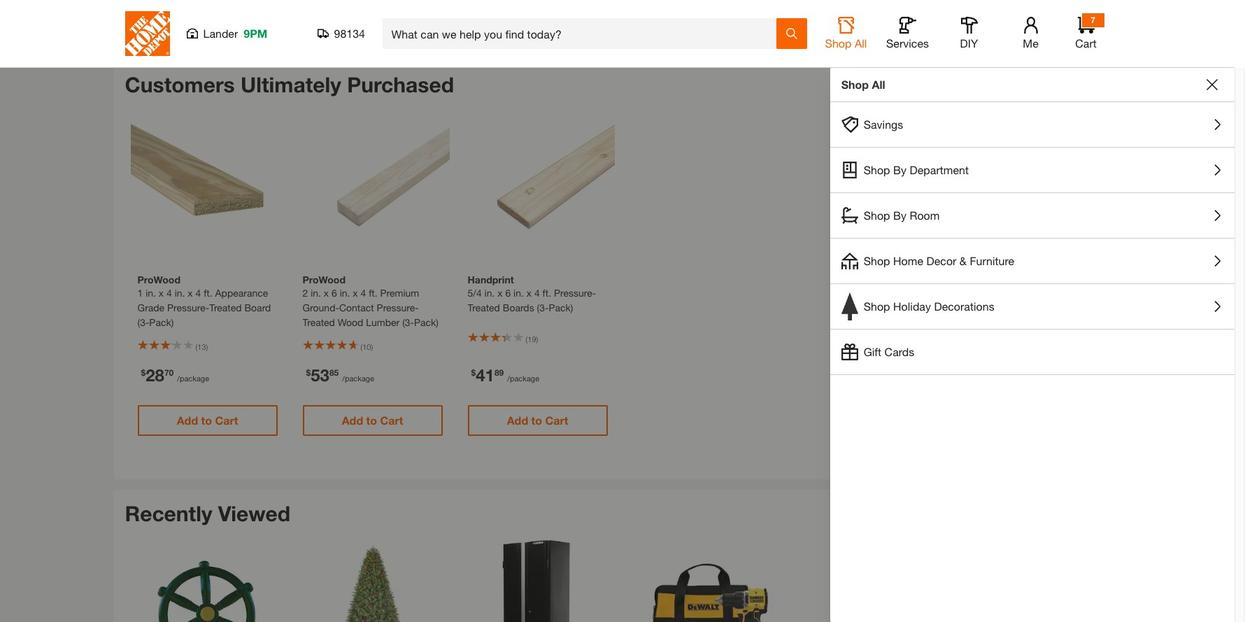Task type: describe. For each thing, give the bounding box(es) containing it.
prowood for 28
[[138, 273, 181, 285]]

shop for room
[[864, 209, 891, 222]]

(3- inside prowood 2 in. x 6 in. x 4 ft. premium ground-contact pressure- treated wood lumber (3-pack)
[[402, 316, 414, 328]]

/package for 28
[[177, 373, 209, 382]]

1 4 from the left
[[167, 287, 172, 298]]

feedback link image
[[1227, 237, 1246, 312]]

6 in. from the left
[[514, 287, 524, 298]]

6 for 53
[[332, 287, 337, 298]]

0 horizontal spatial contact
[[193, 16, 228, 28]]

add to cart button for 53
[[303, 405, 443, 436]]

19
[[528, 335, 536, 344]]

7
[[1091, 15, 1096, 25]]

70
[[164, 367, 174, 378]]

gift cards link
[[830, 330, 1235, 374]]

9 ft. pre-lit led westwood fir artificial christmas tree with 800 warm white micro fairy lights image
[[296, 538, 450, 622]]

1 horizontal spatial all
[[872, 78, 886, 91]]

41
[[476, 365, 495, 385]]

treated inside prowood 1 in. x 4 in. x 4 ft. appearance grade pressure-treated board (3-pack)
[[209, 301, 242, 313]]

pressure- inside handprint 5/4 in. x 6 in. x 4 ft. pressure- treated boards (3-pack)
[[554, 287, 596, 298]]

/package for 53
[[342, 373, 374, 382]]

shop for decorations
[[864, 300, 891, 313]]

home
[[894, 254, 924, 267]]

add to cart for 41
[[507, 413, 568, 427]]

shop by room
[[864, 209, 940, 222]]

cart for 28
[[215, 413, 238, 427]]

( 13 )
[[196, 342, 208, 351]]

all inside button
[[855, 36, 867, 50]]

shop by department
[[864, 163, 969, 176]]

/package for 41
[[508, 373, 540, 382]]

4 for 41
[[535, 287, 540, 298]]

add to cart for 28
[[177, 413, 238, 427]]

( for 41
[[526, 335, 528, 344]]

5 in. from the left
[[485, 287, 495, 298]]

cart 7
[[1076, 15, 1097, 50]]

1 in. x 4 in. x 4 ft. appearance grade pressure-treated board (3-pack) image
[[131, 110, 284, 263]]

shop holiday decorations button
[[830, 284, 1235, 329]]

$ for 28
[[141, 367, 146, 378]]

2 in. from the left
[[175, 287, 185, 298]]

$ 53 85 /package
[[306, 365, 374, 385]]

add for 41
[[507, 413, 528, 427]]

shop all button
[[824, 17, 869, 50]]

53
[[311, 365, 330, 385]]

add to cart button for 28
[[138, 405, 277, 436]]

2 in. x 6 in. x 4 ft. premium ground-contact pressure-treated wood lumber (3-pack) image
[[296, 110, 450, 263]]

the home depot logo image
[[125, 11, 170, 56]]

purchased
[[347, 72, 454, 97]]

prowood 1 in. x 4 in. x 4 ft. appearance grade pressure-treated board (3-pack)
[[138, 273, 271, 328]]

me
[[1023, 36, 1039, 50]]

shop by department button
[[830, 148, 1235, 192]]

boards
[[503, 301, 534, 313]]

furniture
[[970, 254, 1015, 267]]

recently
[[125, 501, 212, 526]]

6 x from the left
[[527, 287, 532, 298]]

add for 28
[[177, 413, 198, 427]]

ground contact
[[157, 16, 228, 28]]

add to cart button for 41
[[468, 405, 608, 436]]

gift cards
[[864, 345, 915, 358]]

ground-
[[303, 301, 339, 313]]

4 for 53
[[361, 287, 366, 298]]

gift
[[864, 345, 882, 358]]

savings
[[864, 118, 904, 131]]

lumber
[[366, 316, 400, 328]]

cards
[[885, 345, 915, 358]]

What can we help you find today? search field
[[392, 19, 776, 48]]

13
[[197, 342, 206, 351]]

) for 41
[[536, 335, 538, 344]]

room
[[910, 209, 940, 222]]

decor
[[927, 254, 957, 267]]

customers
[[125, 72, 235, 97]]

to for 53
[[366, 413, 377, 427]]

shop holiday decorations preview image
[[842, 293, 858, 321]]

shop home decor & furniture
[[864, 254, 1015, 267]]

ground contact link
[[157, 16, 228, 28]]

appearance
[[215, 287, 268, 298]]

$ 41 89 /package
[[471, 365, 540, 385]]

$ for 53
[[306, 367, 311, 378]]

( for 53
[[361, 342, 363, 351]]

ft. for 28
[[204, 287, 212, 298]]

shop home decor & furniture button
[[830, 239, 1235, 283]]

handprint 5/4 in. x 6 in. x 4 ft. pressure- treated boards (3-pack)
[[468, 273, 596, 313]]

98134
[[334, 27, 365, 40]]

shop for department
[[864, 163, 891, 176]]

4 for 28
[[196, 287, 201, 298]]

shop for decor
[[864, 254, 891, 267]]

85
[[330, 367, 339, 378]]

services button
[[886, 17, 930, 50]]

grade
[[138, 301, 165, 313]]

shop by room button
[[830, 193, 1235, 238]]

ft. for 53
[[369, 287, 378, 298]]

prowood for 53
[[303, 273, 346, 285]]

6 for 41
[[506, 287, 511, 298]]

pressure- inside prowood 2 in. x 6 in. x 4 ft. premium ground-contact pressure- treated wood lumber (3-pack)
[[377, 301, 419, 313]]

4 x from the left
[[353, 287, 358, 298]]

28
[[146, 365, 164, 385]]



Task type: vqa. For each thing, say whether or not it's contained in the screenshot.


Task type: locate. For each thing, give the bounding box(es) containing it.
shop inside button
[[864, 209, 891, 222]]

prowood up 2
[[303, 273, 346, 285]]

$ left 89
[[471, 367, 476, 378]]

treated inside handprint 5/4 in. x 6 in. x 4 ft. pressure- treated boards (3-pack)
[[468, 301, 500, 313]]

$ inside $ 41 89 /package
[[471, 367, 476, 378]]

add down $ 41 89 /package on the left bottom of the page
[[507, 413, 528, 427]]

by for department
[[894, 163, 907, 176]]

pressure- inside prowood 1 in. x 4 in. x 4 ft. appearance grade pressure-treated board (3-pack)
[[167, 301, 209, 313]]

3 $ from the left
[[471, 367, 476, 378]]

1 by from the top
[[894, 163, 907, 176]]

add to cart
[[177, 413, 238, 427], [342, 413, 403, 427], [507, 413, 568, 427]]

98134 button
[[317, 27, 366, 41]]

1 horizontal spatial add
[[342, 413, 363, 427]]

1 add to cart button from the left
[[138, 405, 277, 436]]

pack)
[[549, 301, 573, 313], [149, 316, 174, 328], [414, 316, 439, 328]]

x down handprint
[[498, 287, 503, 298]]

customers ultimately purchased
[[125, 72, 454, 97]]

4 inside prowood 2 in. x 6 in. x 4 ft. premium ground-contact pressure- treated wood lumber (3-pack)
[[361, 287, 366, 298]]

shop down 'savings'
[[864, 163, 891, 176]]

2 x from the left
[[188, 287, 193, 298]]

9pm
[[244, 27, 268, 40]]

1 horizontal spatial to
[[366, 413, 377, 427]]

0 horizontal spatial all
[[855, 36, 867, 50]]

all left 'services'
[[855, 36, 867, 50]]

2
[[303, 287, 308, 298]]

(3- inside prowood 1 in. x 4 in. x 4 ft. appearance grade pressure-treated board (3-pack)
[[138, 316, 149, 328]]

3 to from the left
[[532, 413, 542, 427]]

1 ft. from the left
[[204, 287, 212, 298]]

( down wood
[[361, 342, 363, 351]]

drawer close image
[[1207, 79, 1218, 90]]

6
[[332, 287, 337, 298], [506, 287, 511, 298]]

add to cart button
[[138, 405, 277, 436], [303, 405, 443, 436], [468, 405, 608, 436]]

0 horizontal spatial add to cart
[[177, 413, 238, 427]]

shop all inside button
[[825, 36, 867, 50]]

to down $ 41 89 /package on the left bottom of the page
[[532, 413, 542, 427]]

0 horizontal spatial treated
[[209, 301, 242, 313]]

1 vertical spatial contact
[[339, 301, 374, 313]]

ultimately
[[241, 72, 341, 97]]

cart for 53
[[380, 413, 403, 427]]

$ left 85
[[306, 367, 311, 378]]

1 horizontal spatial contact
[[339, 301, 374, 313]]

shop all
[[825, 36, 867, 50], [842, 78, 886, 91]]

2 add to cart button from the left
[[303, 405, 443, 436]]

ready-to-assemble 24-gauge steel freestanding garage cabinet in black (30.5 in. w x 72 in. h x 18.3 in. d) image
[[461, 538, 615, 622]]

diy
[[961, 36, 979, 50]]

cart for 41
[[545, 413, 568, 427]]

holiday
[[894, 300, 931, 313]]

1 $ from the left
[[141, 367, 146, 378]]

ft. for 41
[[543, 287, 551, 298]]

viewed
[[218, 501, 291, 526]]

by left department
[[894, 163, 907, 176]]

lander 9pm
[[203, 27, 268, 40]]

x up wood
[[353, 287, 358, 298]]

/package inside $ 41 89 /package
[[508, 373, 540, 382]]

5/4
[[468, 287, 482, 298]]

treated inside prowood 2 in. x 6 in. x 4 ft. premium ground-contact pressure- treated wood lumber (3-pack)
[[303, 316, 335, 328]]

ships wheel image
[[131, 538, 284, 622]]

2 horizontal spatial add to cart button
[[468, 405, 608, 436]]

1 horizontal spatial )
[[371, 342, 373, 351]]

0 horizontal spatial add
[[177, 413, 198, 427]]

3 ft. from the left
[[543, 287, 551, 298]]

)
[[536, 335, 538, 344], [206, 342, 208, 351], [371, 342, 373, 351]]

lander
[[203, 27, 238, 40]]

cart
[[1076, 36, 1097, 50], [215, 413, 238, 427], [380, 413, 403, 427], [545, 413, 568, 427]]

/package inside $ 53 85 /package
[[342, 373, 374, 382]]

1 horizontal spatial (3-
[[402, 316, 414, 328]]

pressure-
[[554, 287, 596, 298], [167, 301, 209, 313], [377, 301, 419, 313]]

2 ft. from the left
[[369, 287, 378, 298]]

2 to from the left
[[366, 413, 377, 427]]

3 add to cart button from the left
[[468, 405, 608, 436]]

to down $ 53 85 /package
[[366, 413, 377, 427]]

1 horizontal spatial treated
[[303, 316, 335, 328]]

all up 'savings'
[[872, 78, 886, 91]]

pack) down grade on the left of page
[[149, 316, 174, 328]]

0 horizontal spatial )
[[206, 342, 208, 351]]

3 in. from the left
[[311, 287, 321, 298]]

3 add to cart from the left
[[507, 413, 568, 427]]

2 add to cart from the left
[[342, 413, 403, 427]]

add to cart button down $ 28 70 /package
[[138, 405, 277, 436]]

1 vertical spatial by
[[894, 209, 907, 222]]

contact up wood
[[339, 301, 374, 313]]

treated down 'ground-'
[[303, 316, 335, 328]]

1 horizontal spatial prowood
[[303, 273, 346, 285]]

add to cart down $ 53 85 /package
[[342, 413, 403, 427]]

x up boards
[[527, 287, 532, 298]]

treated down appearance
[[209, 301, 242, 313]]

1 /package from the left
[[177, 373, 209, 382]]

menu
[[830, 102, 1235, 375]]

4 inside handprint 5/4 in. x 6 in. x 4 ft. pressure- treated boards (3-pack)
[[535, 287, 540, 298]]

2 horizontal spatial (3-
[[537, 301, 549, 313]]

(3- right lumber
[[402, 316, 414, 328]]

shop holiday decorations
[[864, 300, 995, 313]]

board
[[245, 301, 271, 313]]

0 vertical spatial shop all
[[825, 36, 867, 50]]

to down $ 28 70 /package
[[201, 413, 212, 427]]

2 horizontal spatial to
[[532, 413, 542, 427]]

(3- inside handprint 5/4 in. x 6 in. x 4 ft. pressure- treated boards (3-pack)
[[537, 301, 549, 313]]

0 horizontal spatial prowood
[[138, 273, 181, 285]]

( 19 )
[[526, 335, 538, 344]]

recently viewed
[[125, 501, 291, 526]]

) up $ 28 70 /package
[[206, 342, 208, 351]]

/package right 85
[[342, 373, 374, 382]]

services
[[887, 36, 929, 50]]

evolution 1hp, 1 hp garbage disposal, advanced series ez connect continuous feed food waste disposer image
[[791, 538, 945, 622]]

3 4 from the left
[[361, 287, 366, 298]]

( for 28
[[196, 342, 197, 351]]

4 4 from the left
[[535, 287, 540, 298]]

4 in. from the left
[[340, 287, 350, 298]]

by
[[894, 163, 907, 176], [894, 209, 907, 222]]

89
[[495, 367, 504, 378]]

2 4 from the left
[[196, 287, 201, 298]]

shop left room
[[864, 209, 891, 222]]

add to cart for 53
[[342, 413, 403, 427]]

2 horizontal spatial pressure-
[[554, 287, 596, 298]]

all
[[855, 36, 867, 50], [872, 78, 886, 91]]

shop left home
[[864, 254, 891, 267]]

prowood inside prowood 1 in. x 4 in. x 4 ft. appearance grade pressure-treated board (3-pack)
[[138, 273, 181, 285]]

&
[[960, 254, 967, 267]]

0 horizontal spatial ft.
[[204, 287, 212, 298]]

4 up ( 19 )
[[535, 287, 540, 298]]

0 horizontal spatial to
[[201, 413, 212, 427]]

1 add to cart from the left
[[177, 413, 238, 427]]

in.
[[146, 287, 156, 298], [175, 287, 185, 298], [311, 287, 321, 298], [340, 287, 350, 298], [485, 287, 495, 298], [514, 287, 524, 298]]

atomic 20-volt lithium-ion cordless compact 1/2 in. drill/driver kit with 2.0ah battery, charger and bag image
[[626, 538, 780, 622]]

1 horizontal spatial /package
[[342, 373, 374, 382]]

to for 41
[[532, 413, 542, 427]]

1 horizontal spatial (
[[361, 342, 363, 351]]

$
[[141, 367, 146, 378], [306, 367, 311, 378], [471, 367, 476, 378]]

x up 'ground-'
[[324, 287, 329, 298]]

2 /package from the left
[[342, 373, 374, 382]]

prowood
[[138, 273, 181, 285], [303, 273, 346, 285]]

treated
[[209, 301, 242, 313], [468, 301, 500, 313], [303, 316, 335, 328]]

5 x from the left
[[498, 287, 503, 298]]

3 x from the left
[[324, 287, 329, 298]]

1 horizontal spatial 6
[[506, 287, 511, 298]]

3 add from the left
[[507, 413, 528, 427]]

0 horizontal spatial pressure-
[[167, 301, 209, 313]]

1 6 from the left
[[332, 287, 337, 298]]

0 horizontal spatial 6
[[332, 287, 337, 298]]

prowood 2 in. x 6 in. x 4 ft. premium ground-contact pressure- treated wood lumber (3-pack)
[[303, 273, 439, 328]]

2 by from the top
[[894, 209, 907, 222]]

by inside button
[[894, 163, 907, 176]]

1 horizontal spatial pressure-
[[377, 301, 419, 313]]

treated down 5/4
[[468, 301, 500, 313]]

$ inside $ 28 70 /package
[[141, 367, 146, 378]]

/package
[[177, 373, 209, 382], [342, 373, 374, 382], [508, 373, 540, 382]]

add to cart down $ 28 70 /package
[[177, 413, 238, 427]]

( up $ 28 70 /package
[[196, 342, 197, 351]]

me button
[[1009, 17, 1054, 50]]

0 vertical spatial contact
[[193, 16, 228, 28]]

contact right ground
[[193, 16, 228, 28]]

1 horizontal spatial ft.
[[369, 287, 378, 298]]

add for 53
[[342, 413, 363, 427]]

1 horizontal spatial add to cart
[[342, 413, 403, 427]]

by inside button
[[894, 209, 907, 222]]

pack) inside handprint 5/4 in. x 6 in. x 4 ft. pressure- treated boards (3-pack)
[[549, 301, 573, 313]]

6 inside prowood 2 in. x 6 in. x 4 ft. premium ground-contact pressure- treated wood lumber (3-pack)
[[332, 287, 337, 298]]

4 left appearance
[[196, 287, 201, 298]]

add
[[177, 413, 198, 427], [342, 413, 363, 427], [507, 413, 528, 427]]

4 up wood
[[361, 287, 366, 298]]

contact inside prowood 2 in. x 6 in. x 4 ft. premium ground-contact pressure- treated wood lumber (3-pack)
[[339, 301, 374, 313]]

savings button
[[830, 102, 1235, 147]]

0 horizontal spatial pack)
[[149, 316, 174, 328]]

3 /package from the left
[[508, 373, 540, 382]]

contact
[[193, 16, 228, 28], [339, 301, 374, 313]]

(3- down grade on the left of page
[[138, 316, 149, 328]]

by left room
[[894, 209, 907, 222]]

1 in. from the left
[[146, 287, 156, 298]]

shop all left 'services'
[[825, 36, 867, 50]]

diy button
[[947, 17, 992, 50]]

2 add from the left
[[342, 413, 363, 427]]

ft. inside handprint 5/4 in. x 6 in. x 4 ft. pressure- treated boards (3-pack)
[[543, 287, 551, 298]]

shop
[[825, 36, 852, 50], [842, 78, 869, 91], [864, 163, 891, 176], [864, 209, 891, 222], [864, 254, 891, 267], [864, 300, 891, 313]]

(3- right boards
[[537, 301, 549, 313]]

2 prowood from the left
[[303, 273, 346, 285]]

) for 28
[[206, 342, 208, 351]]

ground
[[157, 16, 190, 28]]

shop right shop holiday decorations preview image
[[864, 300, 891, 313]]

4
[[167, 287, 172, 298], [196, 287, 201, 298], [361, 287, 366, 298], [535, 287, 540, 298]]

x up grade on the left of page
[[159, 287, 164, 298]]

ft. inside prowood 1 in. x 4 in. x 4 ft. appearance grade pressure-treated board (3-pack)
[[204, 287, 212, 298]]

pack) down the premium
[[414, 316, 439, 328]]

1 horizontal spatial $
[[306, 367, 311, 378]]

) down handprint 5/4 in. x 6 in. x 4 ft. pressure- treated boards (3-pack)
[[536, 335, 538, 344]]

(
[[526, 335, 528, 344], [196, 342, 197, 351], [361, 342, 363, 351]]

shop left 'services'
[[825, 36, 852, 50]]

6 up 'ground-'
[[332, 287, 337, 298]]

( down boards
[[526, 335, 528, 344]]

shop up 'savings'
[[842, 78, 869, 91]]

add down $ 28 70 /package
[[177, 413, 198, 427]]

x right 1
[[188, 287, 193, 298]]

prowood inside prowood 2 in. x 6 in. x 4 ft. premium ground-contact pressure- treated wood lumber (3-pack)
[[303, 273, 346, 285]]

$ left 70
[[141, 367, 146, 378]]

prowood up 1
[[138, 273, 181, 285]]

1 horizontal spatial pack)
[[414, 316, 439, 328]]

0 vertical spatial all
[[855, 36, 867, 50]]

1 vertical spatial all
[[872, 78, 886, 91]]

0 horizontal spatial (
[[196, 342, 197, 351]]

$ 28 70 /package
[[141, 365, 209, 385]]

2 horizontal spatial $
[[471, 367, 476, 378]]

6 inside handprint 5/4 in. x 6 in. x 4 ft. pressure- treated boards (3-pack)
[[506, 287, 511, 298]]

1 to from the left
[[201, 413, 212, 427]]

) down lumber
[[371, 342, 373, 351]]

1 add from the left
[[177, 413, 198, 427]]

2 $ from the left
[[306, 367, 311, 378]]

) for 53
[[371, 342, 373, 351]]

0 horizontal spatial (3-
[[138, 316, 149, 328]]

ft. inside prowood 2 in. x 6 in. x 4 ft. premium ground-contact pressure- treated wood lumber (3-pack)
[[369, 287, 378, 298]]

2 horizontal spatial pack)
[[549, 301, 573, 313]]

menu containing savings
[[830, 102, 1235, 375]]

shop inside button
[[864, 300, 891, 313]]

wood
[[338, 316, 363, 328]]

0 horizontal spatial /package
[[177, 373, 209, 382]]

4 right 1
[[167, 287, 172, 298]]

0 horizontal spatial add to cart button
[[138, 405, 277, 436]]

pack) inside prowood 1 in. x 4 in. x 4 ft. appearance grade pressure-treated board (3-pack)
[[149, 316, 174, 328]]

premium
[[380, 287, 419, 298]]

$ for 41
[[471, 367, 476, 378]]

2 horizontal spatial /package
[[508, 373, 540, 382]]

2 horizontal spatial )
[[536, 335, 538, 344]]

0 horizontal spatial $
[[141, 367, 146, 378]]

ft.
[[204, 287, 212, 298], [369, 287, 378, 298], [543, 287, 551, 298]]

shop all up 'savings'
[[842, 78, 886, 91]]

0 vertical spatial by
[[894, 163, 907, 176]]

x
[[159, 287, 164, 298], [188, 287, 193, 298], [324, 287, 329, 298], [353, 287, 358, 298], [498, 287, 503, 298], [527, 287, 532, 298]]

2 horizontal spatial add
[[507, 413, 528, 427]]

decorations
[[935, 300, 995, 313]]

10
[[363, 342, 371, 351]]

department
[[910, 163, 969, 176]]

5/4 in. x 6 in. x 4 ft. pressure-treated boards (3-pack) image
[[461, 110, 615, 263]]

handprint
[[468, 273, 514, 285]]

1 prowood from the left
[[138, 273, 181, 285]]

2 horizontal spatial ft.
[[543, 287, 551, 298]]

1 horizontal spatial add to cart button
[[303, 405, 443, 436]]

add to cart button down $ 53 85 /package
[[303, 405, 443, 436]]

pack) inside prowood 2 in. x 6 in. x 4 ft. premium ground-contact pressure- treated wood lumber (3-pack)
[[414, 316, 439, 328]]

6 up boards
[[506, 287, 511, 298]]

add to cart button down $ 41 89 /package on the left bottom of the page
[[468, 405, 608, 436]]

/package right 70
[[177, 373, 209, 382]]

1
[[138, 287, 143, 298]]

by for room
[[894, 209, 907, 222]]

2 horizontal spatial treated
[[468, 301, 500, 313]]

add to cart down $ 41 89 /package on the left bottom of the page
[[507, 413, 568, 427]]

( 10 )
[[361, 342, 373, 351]]

1 vertical spatial shop all
[[842, 78, 886, 91]]

2 6 from the left
[[506, 287, 511, 298]]

(3-
[[537, 301, 549, 313], [138, 316, 149, 328], [402, 316, 414, 328]]

pack) right boards
[[549, 301, 573, 313]]

/package right 89
[[508, 373, 540, 382]]

/package inside $ 28 70 /package
[[177, 373, 209, 382]]

2 horizontal spatial add to cart
[[507, 413, 568, 427]]

to
[[201, 413, 212, 427], [366, 413, 377, 427], [532, 413, 542, 427]]

1 x from the left
[[159, 287, 164, 298]]

$ inside $ 53 85 /package
[[306, 367, 311, 378]]

add down $ 53 85 /package
[[342, 413, 363, 427]]

to for 28
[[201, 413, 212, 427]]

2 horizontal spatial (
[[526, 335, 528, 344]]



